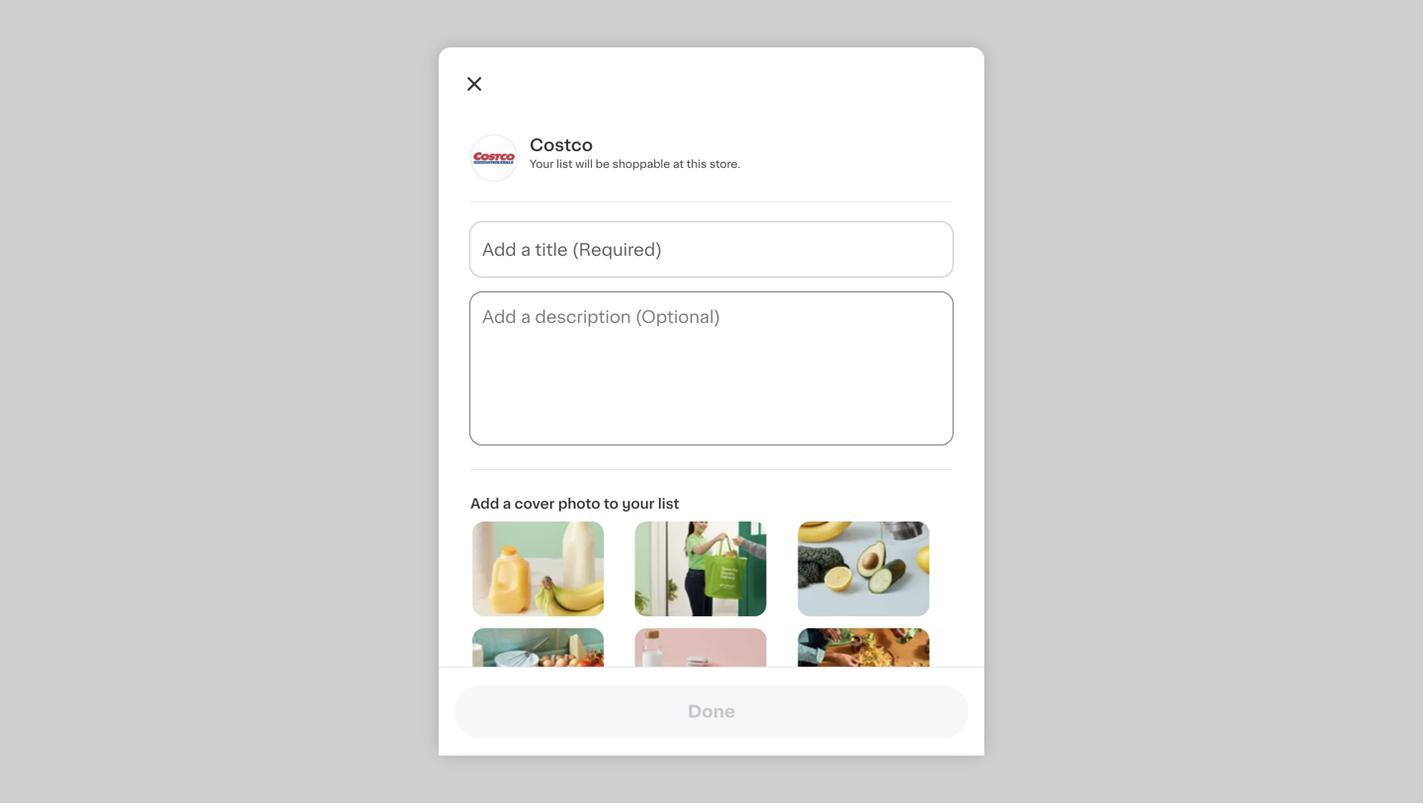 Task type: vqa. For each thing, say whether or not it's contained in the screenshot.
THE ORDER in the Tracking your order and delivery
no



Task type: describe. For each thing, give the bounding box(es) containing it.
Add a title (Required) text field
[[471, 222, 953, 277]]

costco logo image
[[471, 134, 518, 182]]

your
[[530, 159, 554, 170]]

this
[[687, 159, 707, 170]]

be
[[596, 159, 610, 170]]

costco
[[530, 137, 593, 154]]

at
[[673, 159, 684, 170]]

list_add_items dialog
[[439, 47, 985, 804]]

will
[[576, 159, 593, 170]]

to
[[604, 497, 619, 511]]

costco your list will be shoppable at this store.
[[530, 137, 741, 170]]

list inside costco your list will be shoppable at this store.
[[557, 159, 573, 170]]

shoppable
[[613, 159, 671, 170]]



Task type: locate. For each thing, give the bounding box(es) containing it.
1 vertical spatial list
[[658, 497, 680, 511]]

photo
[[558, 497, 601, 511]]

a
[[503, 497, 511, 511]]

list
[[557, 159, 573, 170], [658, 497, 680, 511]]

0 vertical spatial list
[[557, 159, 573, 170]]

list down costco
[[557, 159, 573, 170]]

0 horizontal spatial list
[[557, 159, 573, 170]]

your
[[622, 497, 655, 511]]

a small bottle of milk, a bowl and a whisk, a carton of 6 eggs, a bunch of tomatoes on the vine, sliced cheese, a head of lettuce, and a loaf of bread. image
[[473, 629, 604, 724]]

a bunch of kale, a sliced lemon, a half of an avocado, a cucumber, a bunch of bananas, and a blender. image
[[798, 522, 930, 617]]

a water bottle, yoga block, stretch band, and ear buds. image
[[635, 629, 767, 724]]

list right 'your'
[[658, 497, 680, 511]]

a table with people sitting around it with nachos and cheese, guacamole, and mixed chips. image
[[798, 629, 930, 724]]

cover
[[515, 497, 555, 511]]

a woman handing over a grocery bag to a customer through their front door. image
[[635, 522, 767, 617]]

a roll of paper towels, a gallon of orange juice, a small bottle of milk, a bunch of bananas. image
[[473, 522, 604, 617]]

store.
[[710, 159, 741, 170]]

add a cover photo to your list
[[471, 497, 680, 511]]

None text field
[[471, 293, 953, 445]]

add
[[471, 497, 500, 511]]

1 horizontal spatial list
[[658, 497, 680, 511]]



